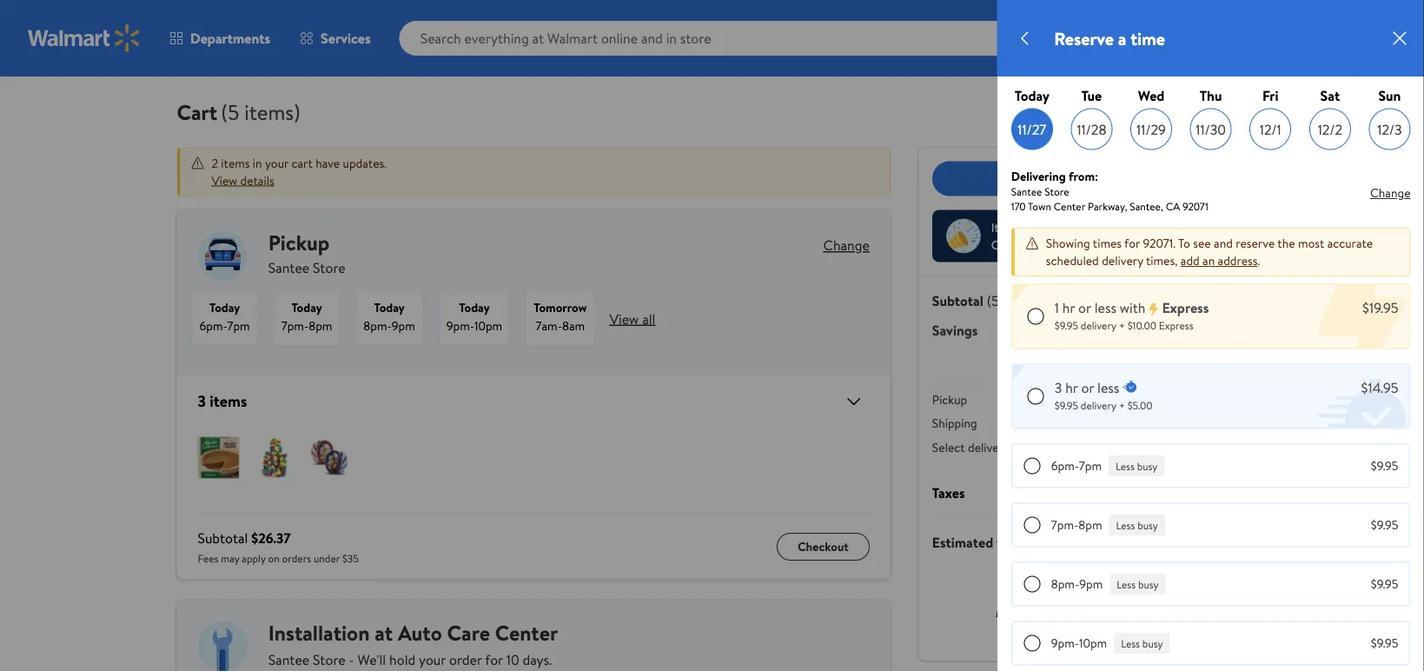 Task type: describe. For each thing, give the bounding box(es) containing it.
1 vertical spatial 10pm
[[1079, 635, 1107, 652]]

delivery for $10.00
[[1081, 318, 1116, 332]]

reserve
[[1055, 26, 1114, 50]]

and
[[1214, 235, 1233, 252]]

at for auto
[[375, 618, 393, 648]]

10pm inside today 9pm-10pm
[[475, 317, 503, 334]]

change button for santee store
[[1356, 184, 1411, 202]]

continue with affirm link
[[1122, 619, 1234, 647]]

$26.37
[[251, 528, 291, 547]]

items) for subtotal (5 items)
[[1003, 291, 1040, 310]]

$9.95 for 9pm
[[1371, 575, 1399, 592]]

checkout for checkout
[[798, 538, 849, 555]]

hold
[[389, 650, 416, 669]]

shipping
[[933, 415, 978, 432]]

estimated
[[933, 532, 994, 552]]

10
[[507, 650, 519, 669]]

monthly payments available for eligible items. continue with affirm
[[996, 604, 1234, 641]]

$9.95 delivery + $10.00 express
[[1055, 318, 1194, 332]]

or for with
[[1078, 298, 1091, 317]]

view all
[[610, 309, 656, 328]]

1 vertical spatial pickup
[[933, 391, 968, 408]]

$35
[[342, 551, 359, 565]]

today 8pm-9pm
[[364, 299, 415, 334]]

tue
[[1081, 86, 1102, 105]]

12/2
[[1318, 120, 1343, 139]]

santee for santee store 170 town center parkway, santee, ca 92071
[[1011, 184, 1042, 199]]

0 horizontal spatial santee,
[[1047, 27, 1086, 43]]

tomorrow
[[534, 299, 587, 316]]

delivery for $5.00
[[1081, 398, 1116, 412]]

select delivery or pickup to view fees
[[933, 439, 1127, 455]]

care
[[447, 618, 490, 648]]

0 vertical spatial ca
[[1089, 27, 1106, 43]]

1 vertical spatial 7pm-
[[1051, 516, 1079, 533]]

11/29 button
[[1131, 108, 1172, 150]]

express up -$50.62
[[1162, 298, 1209, 317]]

$9.95 for 8pm
[[1371, 516, 1399, 533]]

$10.00
[[1128, 318, 1157, 332]]

center for care
[[495, 618, 558, 648]]

1 vertical spatial $158.77
[[1189, 350, 1234, 369]]

reserve
[[1236, 235, 1275, 252]]

delivery for pickup
[[968, 439, 1010, 455]]

9pm-10pm
[[1051, 635, 1107, 652]]

accurate
[[1328, 235, 1373, 252]]

$9.95 for 10pm
[[1371, 635, 1399, 652]]

9pm inside today 8pm-9pm
[[392, 317, 415, 334]]

items) for cart (5 items)
[[244, 97, 301, 126]]

thu
[[1200, 86, 1222, 105]]

0 horizontal spatial address
[[1218, 252, 1258, 269]]

orders
[[282, 551, 311, 565]]

scheduled
[[1046, 252, 1099, 269]]

today 6pm-7pm
[[199, 299, 250, 334]]

savings
[[933, 320, 978, 339]]

0 horizontal spatial pickup
[[268, 228, 330, 257]]

12/3 button
[[1369, 108, 1411, 150]]

items for 3 items
[[210, 390, 247, 412]]

check
[[992, 236, 1025, 253]]

back image
[[1015, 28, 1036, 49]]

tomorrow 7am-8am
[[534, 299, 587, 334]]

items
[[992, 219, 1021, 236]]

11/30
[[1196, 120, 1226, 139]]

today 9pm-10pm
[[447, 299, 503, 334]]

5
[[1387, 20, 1393, 35]]

delivery inside showing times for 92071. to see and reserve the most accurate scheduled delivery times,
[[1102, 252, 1143, 269]]

checkout button
[[777, 533, 870, 561]]

alert containing 2 items in your cart have updates.
[[177, 147, 891, 196]]

11/28 button
[[1071, 108, 1113, 150]]

santee, inside the santee store 170 town center parkway, santee, ca 92071
[[1130, 199, 1163, 214]]

to
[[1178, 235, 1190, 252]]

for inside items in your cart have reduced prices. check out now for extra savings!
[[1073, 236, 1089, 253]]

11/27 button
[[1011, 108, 1053, 150]]

1
[[1055, 298, 1059, 317]]

less for 8pm
[[1116, 518, 1135, 532]]

details
[[240, 172, 274, 189]]

close nudge image
[[1203, 229, 1217, 243]]

items for 2 items in your cart have updates. view details
[[221, 154, 250, 171]]

less for 7pm
[[1116, 459, 1135, 473]]

today for today
[[1015, 86, 1050, 105]]

7am-
[[536, 317, 562, 334]]

subtotal for subtotal (5 items)
[[933, 291, 984, 310]]

0 vertical spatial 92071
[[1109, 27, 1140, 43]]

3 for 3 hr or less
[[1055, 378, 1062, 397]]

a
[[1119, 26, 1127, 50]]

subtotal (5 items)
[[933, 291, 1040, 310]]

with inside the monthly payments available for eligible items. continue with affirm
[[1174, 624, 1196, 641]]

8pm inside today 7pm-8pm
[[309, 317, 332, 334]]

$5.00
[[1128, 398, 1153, 412]]

hr for 3
[[1065, 378, 1078, 397]]

fri
[[1263, 86, 1279, 105]]

8pm-9pm
[[1051, 575, 1103, 592]]

for inside the installation at auto care center santee store - we'll hold your order for 10 days.
[[485, 650, 503, 669]]

sun
[[1379, 86, 1401, 105]]

center for town
[[1054, 199, 1085, 214]]

+ for $19.95
[[1119, 318, 1125, 332]]

your inside the installation at auto care center santee store - we'll hold your order for 10 days.
[[419, 650, 446, 669]]

showing times for 92071. to see and reserve the most accurate scheduled delivery times,
[[1046, 235, 1373, 269]]

1 horizontal spatial 7pm
[[1079, 457, 1102, 474]]

11/27
[[1018, 120, 1046, 139]]

store for santee store 170 town center parkway, santee, ca 92071
[[1045, 184, 1069, 199]]

2 vertical spatial $158.77
[[1183, 531, 1234, 553]]

reduced price image
[[946, 219, 981, 253]]

near santee, ca 92071
[[1018, 27, 1140, 43]]

free
[[1210, 415, 1234, 432]]

order
[[449, 650, 482, 669]]

auto
[[398, 618, 442, 648]]

7pm-8pm
[[1051, 516, 1102, 533]]

have inside items in your cart have reduced prices. check out now for extra savings!
[[1087, 219, 1111, 236]]

170
[[1011, 199, 1026, 214]]

showing
[[1046, 235, 1090, 252]]

11/30 button
[[1190, 108, 1232, 150]]

add
[[1340, 27, 1361, 43]]

select button
[[1201, 439, 1234, 455]]

6pm- inside today 6pm-7pm
[[199, 317, 227, 334]]

Search search field
[[400, 21, 1125, 56]]

(5 for subtotal
[[987, 291, 1000, 310]]

prices.
[[1160, 219, 1194, 236]]

the
[[1278, 235, 1295, 252]]

8am
[[562, 317, 585, 334]]

santee inside the installation at auto care center santee store - we'll hold your order for 10 days.
[[268, 650, 310, 669]]

7pm- inside today 7pm-8pm
[[281, 317, 309, 334]]

available
[[1096, 604, 1141, 621]]

store inside the installation at auto care center santee store - we'll hold your order for 10 days.
[[313, 650, 346, 669]]

checkout all items button
[[933, 161, 1234, 196]]

12/1
[[1260, 120, 1281, 139]]

ca inside the santee store 170 town center parkway, santee, ca 92071
[[1166, 199, 1180, 214]]

11/28
[[1077, 120, 1106, 139]]

1 horizontal spatial view
[[610, 309, 639, 328]]

updates.
[[343, 154, 387, 171]]

sam's choice butter christmas cookies, 12 oz with addon services image
[[309, 437, 351, 479]]

delivering from:
[[1011, 167, 1098, 184]]

busy for 10pm
[[1143, 636, 1163, 651]]

today for today 6pm-7pm
[[209, 299, 240, 316]]

less for 3 hr or less
[[1098, 378, 1119, 397]]

view
[[1078, 439, 1102, 455]]

2 items in your cart have updates. view details
[[212, 154, 387, 189]]

savings!
[[1122, 236, 1163, 253]]

0 vertical spatial $158.77
[[1369, 43, 1396, 55]]

apply
[[242, 551, 266, 565]]

reduced
[[1114, 219, 1157, 236]]

busy for 7pm
[[1137, 459, 1158, 473]]

today for today 8pm-9pm
[[374, 299, 405, 316]]



Task type: vqa. For each thing, say whether or not it's contained in the screenshot.
rightmost Sep. 16, 2023 | Replay
no



Task type: locate. For each thing, give the bounding box(es) containing it.
busy for 8pm
[[1138, 518, 1158, 532]]

$9.95 for 7pm
[[1371, 457, 1399, 474]]

0 vertical spatial pickup
[[268, 228, 330, 257]]

subtotal $26.37 fees may apply on orders under $35
[[198, 528, 359, 565]]

1 horizontal spatial 10pm
[[1079, 635, 1107, 652]]

fees
[[1105, 439, 1127, 455]]

2 vertical spatial your
[[419, 650, 446, 669]]

less for 10pm
[[1121, 636, 1140, 651]]

0 horizontal spatial select
[[933, 439, 965, 455]]

items inside button
[[1106, 169, 1139, 188]]

1 vertical spatial 8pm-
[[1051, 575, 1079, 592]]

1 hr or less with
[[1055, 298, 1146, 317]]

$19.95
[[1363, 298, 1399, 317]]

view inside 2 items in your cart have updates. view details
[[212, 172, 237, 189]]

cart
[[177, 97, 218, 126]]

6pm- down to
[[1051, 457, 1079, 474]]

today inside today 6pm-7pm
[[209, 299, 240, 316]]

items.
[[1203, 604, 1234, 621]]

7pm-
[[281, 317, 309, 334], [1051, 516, 1079, 533]]

checkout
[[1027, 169, 1086, 188], [798, 538, 849, 555]]

your down 'auto'
[[419, 650, 446, 669]]

9pm up payments
[[1079, 575, 1103, 592]]

near
[[1018, 27, 1044, 43]]

1 horizontal spatial with
[[1174, 624, 1196, 641]]

2 horizontal spatial your
[[1036, 219, 1060, 236]]

1 horizontal spatial cart
[[1063, 219, 1084, 236]]

delivery down 3 hr or less
[[1081, 398, 1116, 412]]

items) left 1
[[1003, 291, 1040, 310]]

less down calculated
[[1116, 518, 1135, 532]]

total
[[997, 532, 1026, 552]]

9pm- down payments
[[1051, 635, 1079, 652]]

view details button
[[212, 172, 274, 189]]

0 horizontal spatial 10pm
[[475, 317, 503, 334]]

2 + from the top
[[1119, 398, 1125, 412]]

your inside items in your cart have reduced prices. check out now for extra savings!
[[1036, 219, 1060, 236]]

today inside today 9pm-10pm
[[459, 299, 490, 316]]

times
[[1093, 235, 1122, 252]]

add address
[[1340, 27, 1404, 43]]

days.
[[523, 650, 552, 669]]

0 vertical spatial store
[[1045, 184, 1069, 199]]

1 horizontal spatial change
[[1370, 184, 1411, 201]]

8pm down santee store
[[309, 317, 332, 334]]

10pm down payments
[[1079, 635, 1107, 652]]

0 vertical spatial 7pm
[[227, 317, 250, 334]]

santee up items
[[1011, 184, 1042, 199]]

3 hr or less
[[1055, 378, 1119, 397]]

cart inside items in your cart have reduced prices. check out now for extra savings!
[[1063, 219, 1084, 236]]

1 vertical spatial santee,
[[1130, 199, 1163, 214]]

1 horizontal spatial 9pm
[[1079, 575, 1103, 592]]

1 vertical spatial subtotal
[[198, 528, 248, 547]]

delivery down shipping in the bottom right of the page
[[968, 439, 1010, 455]]

0 horizontal spatial cart
[[292, 154, 313, 171]]

marie callender's pumpkin pie, 36 oz (frozen) with addon services image
[[198, 437, 239, 479]]

- down $209.39 at the top
[[1185, 320, 1190, 339]]

checkout inside the "checkout" button
[[798, 538, 849, 555]]

0 vertical spatial 9pm
[[392, 317, 415, 334]]

hr
[[1063, 298, 1075, 317], [1065, 378, 1078, 397]]

alert
[[177, 147, 891, 196]]

close panel image
[[1390, 28, 1411, 49]]

we'll
[[358, 650, 386, 669]]

with up $9.95 delivery + $10.00 express
[[1120, 298, 1146, 317]]

to
[[1064, 439, 1076, 455]]

1 horizontal spatial items)
[[1003, 291, 1040, 310]]

at left checkout
[[1163, 483, 1175, 502]]

less busy for 10pm
[[1121, 636, 1163, 651]]

-$50.62
[[1185, 320, 1230, 339]]

address down and
[[1218, 252, 1258, 269]]

most
[[1298, 235, 1325, 252]]

8pm- up payments
[[1051, 575, 1079, 592]]

cart up scheduled
[[1063, 219, 1084, 236]]

1 vertical spatial 9pm
[[1079, 575, 1103, 592]]

less busy down calculated
[[1116, 518, 1158, 532]]

less down fees
[[1116, 459, 1135, 473]]

items up view details button
[[221, 154, 250, 171]]

less for 9pm
[[1117, 577, 1136, 592]]

in inside 2 items in your cart have updates. view details
[[253, 154, 262, 171]]

center inside the installation at auto care center santee store - we'll hold your order for 10 days.
[[495, 618, 558, 648]]

all right 8am
[[643, 309, 656, 328]]

$9.95
[[1055, 318, 1078, 332], [1055, 398, 1078, 412], [1371, 457, 1399, 474], [1371, 516, 1399, 533], [1371, 575, 1399, 592], [1371, 635, 1399, 652]]

0 horizontal spatial ca
[[1089, 27, 1106, 43]]

view down 2
[[212, 172, 237, 189]]

2 select from the left
[[1201, 439, 1234, 455]]

cart inside 2 items in your cart have updates. view details
[[292, 154, 313, 171]]

1 horizontal spatial 9pm-
[[1051, 635, 1079, 652]]

0 horizontal spatial 8pm-
[[364, 317, 392, 334]]

today
[[1015, 86, 1050, 105], [209, 299, 240, 316], [292, 299, 322, 316], [374, 299, 405, 316], [459, 299, 490, 316]]

subtotal up savings
[[933, 291, 984, 310]]

0 horizontal spatial -
[[349, 650, 354, 669]]

select down shipping in the bottom right of the page
[[933, 439, 965, 455]]

santee store 170 town center parkway, santee, ca 92071
[[1011, 184, 1209, 214]]

1 vertical spatial 6pm-
[[1051, 457, 1079, 474]]

less up $9.95 delivery + $10.00 express
[[1095, 298, 1117, 317]]

hr for 1
[[1063, 298, 1075, 317]]

your up details
[[265, 154, 289, 171]]

out
[[1028, 236, 1046, 253]]

for right now in the right top of the page
[[1073, 236, 1089, 253]]

change inside button
[[1370, 184, 1411, 201]]

have left updates.
[[316, 154, 340, 171]]

sat
[[1320, 86, 1340, 105]]

1 vertical spatial have
[[1087, 219, 1111, 236]]

$158.77 down checkout
[[1183, 531, 1234, 553]]

less down available
[[1121, 636, 1140, 651]]

1 vertical spatial 9pm-
[[1051, 635, 1079, 652]]

ca left a
[[1089, 27, 1106, 43]]

9pm- inside today 9pm-10pm
[[447, 317, 475, 334]]

.
[[1258, 252, 1260, 269]]

for inside the monthly payments available for eligible items. continue with affirm
[[1144, 604, 1159, 621]]

1 vertical spatial change
[[824, 236, 870, 255]]

0 vertical spatial or
[[1078, 298, 1091, 317]]

or right 1
[[1078, 298, 1091, 317]]

0 horizontal spatial 3
[[198, 390, 206, 412]]

less up available
[[1117, 577, 1136, 592]]

1 vertical spatial all
[[643, 309, 656, 328]]

select for select delivery or pickup to view fees
[[933, 439, 965, 455]]

items in your cart have reduced prices. check out now for extra savings!
[[992, 219, 1194, 253]]

7pm left today 7pm-8pm at the top left of page
[[227, 317, 250, 334]]

1 vertical spatial 92071
[[1183, 199, 1209, 214]]

0 vertical spatial less
[[1095, 298, 1117, 317]]

7pm- right total
[[1051, 516, 1079, 533]]

$14.95
[[1361, 378, 1399, 397]]

0 horizontal spatial your
[[265, 154, 289, 171]]

santee, up reduced
[[1130, 199, 1163, 214]]

today right today 7pm-8pm at the top left of page
[[374, 299, 405, 316]]

calculated at checkout
[[1096, 483, 1234, 502]]

1 vertical spatial (5
[[987, 291, 1000, 310]]

busy down eligible
[[1143, 636, 1163, 651]]

1 horizontal spatial subtotal
[[933, 291, 984, 310]]

0 vertical spatial change button
[[1356, 184, 1411, 202]]

3 up marie callender's pumpkin pie, 36 oz (frozen) with addon services "image"
[[198, 390, 206, 412]]

8pm down calculated
[[1079, 516, 1102, 533]]

times,
[[1146, 252, 1178, 269]]

1 horizontal spatial 7pm-
[[1051, 516, 1079, 533]]

2 vertical spatial santee
[[268, 650, 310, 669]]

add an address button
[[1181, 252, 1258, 269]]

fulfillment logo image
[[198, 621, 248, 671]]

2 vertical spatial store
[[313, 650, 346, 669]]

less busy for 7pm
[[1116, 459, 1158, 473]]

1 vertical spatial checkout
[[798, 538, 849, 555]]

at up we'll
[[375, 618, 393, 648]]

add an address .
[[1181, 252, 1260, 269]]

1 horizontal spatial 3
[[1055, 378, 1062, 397]]

for up continue
[[1144, 604, 1159, 621]]

santee store
[[268, 258, 346, 277]]

at inside the installation at auto care center santee store - we'll hold your order for 10 days.
[[375, 618, 393, 648]]

address right add
[[1364, 27, 1404, 43]]

today left today 7pm-8pm at the top left of page
[[209, 299, 240, 316]]

1 horizontal spatial 6pm-
[[1051, 457, 1079, 474]]

ca up prices.
[[1166, 199, 1180, 214]]

1 horizontal spatial checkout
[[1027, 169, 1086, 188]]

santee, right near
[[1047, 27, 1086, 43]]

change for pickup
[[824, 236, 870, 255]]

extra
[[1092, 236, 1119, 253]]

3
[[1055, 378, 1062, 397], [198, 390, 206, 412]]

express right $10.00
[[1159, 318, 1194, 332]]

in right items
[[1024, 219, 1033, 236]]

checkout for checkout all items
[[1027, 169, 1086, 188]]

0 vertical spatial your
[[265, 154, 289, 171]]

for right 'times'
[[1125, 235, 1140, 252]]

0 vertical spatial santee
[[1011, 184, 1042, 199]]

with
[[1120, 298, 1146, 317], [1174, 624, 1196, 641]]

today 7pm-8pm
[[281, 299, 332, 334]]

1 vertical spatial change button
[[824, 236, 870, 255]]

store inside the santee store 170 town center parkway, santee, ca 92071
[[1045, 184, 1069, 199]]

1 horizontal spatial address
[[1364, 27, 1404, 43]]

today right today 8pm-9pm
[[459, 299, 490, 316]]

0 vertical spatial items)
[[244, 97, 301, 126]]

subtotal
[[933, 291, 984, 310], [198, 528, 248, 547]]

0 horizontal spatial items)
[[244, 97, 301, 126]]

for inside showing times for 92071. to see and reserve the most accurate scheduled delivery times,
[[1125, 235, 1140, 252]]

today for today 9pm-10pm
[[459, 299, 490, 316]]

add address button
[[1326, 27, 1404, 44]]

3 for 3 items
[[198, 390, 206, 412]]

cart left updates.
[[292, 154, 313, 171]]

installation at auto care center santee store - we'll hold your order for 10 days.
[[268, 618, 558, 669]]

have inside 2 items in your cart have updates. view details
[[316, 154, 340, 171]]

1 horizontal spatial all
[[1089, 169, 1103, 188]]

less busy up available
[[1117, 577, 1159, 592]]

or for to
[[1013, 439, 1024, 455]]

or up $9.95 delivery + $5.00
[[1081, 378, 1094, 397]]

12/3
[[1378, 120, 1402, 139]]

0 vertical spatial -
[[1185, 320, 1190, 339]]

7pm inside today 6pm-7pm
[[227, 317, 250, 334]]

today up 11/27 "button"
[[1015, 86, 1050, 105]]

santee,
[[1047, 27, 1086, 43], [1130, 199, 1163, 214]]

center
[[1054, 199, 1085, 214], [495, 618, 558, 648]]

subtotal inside "subtotal $26.37 fees may apply on orders under $35"
[[198, 528, 248, 547]]

2 vertical spatial or
[[1013, 439, 1024, 455]]

0 horizontal spatial subtotal
[[198, 528, 248, 547]]

items up parkway,
[[1106, 169, 1139, 188]]

eligible
[[1162, 604, 1200, 621]]

fees
[[198, 551, 219, 565]]

all inside button
[[1089, 169, 1103, 188]]

8pm-
[[364, 317, 392, 334], [1051, 575, 1079, 592]]

or left pickup
[[1013, 439, 1024, 455]]

0 vertical spatial 8pm-
[[364, 317, 392, 334]]

reserve a time
[[1055, 26, 1166, 50]]

under
[[314, 551, 340, 565]]

0 horizontal spatial change
[[824, 236, 870, 255]]

0 horizontal spatial checkout
[[798, 538, 849, 555]]

0 vertical spatial 8pm
[[309, 317, 332, 334]]

$158.77 down $50.62
[[1189, 350, 1234, 369]]

6pm- up the "3 items" at the bottom left of the page
[[199, 317, 227, 334]]

0 vertical spatial all
[[1089, 169, 1103, 188]]

express
[[1162, 298, 1209, 317], [1159, 318, 1194, 332]]

1 vertical spatial with
[[1174, 624, 1196, 641]]

santee for santee store
[[268, 258, 310, 277]]

items) up 2 items in your cart have updates. view details
[[244, 97, 301, 126]]

1 horizontal spatial at
[[1163, 483, 1175, 502]]

pickup
[[1027, 439, 1061, 455]]

12/1 button
[[1250, 108, 1292, 150]]

wed
[[1138, 86, 1165, 105]]

1 horizontal spatial pickup
[[933, 391, 968, 408]]

add
[[1181, 252, 1200, 269]]

may
[[221, 551, 239, 565]]

estimated total
[[933, 532, 1026, 552]]

busy up available
[[1138, 577, 1159, 592]]

your down town
[[1036, 219, 1060, 236]]

for left '10'
[[485, 650, 503, 669]]

1 horizontal spatial your
[[419, 650, 446, 669]]

2
[[212, 154, 218, 171]]

today inside today 8pm-9pm
[[374, 299, 405, 316]]

92071 inside the santee store 170 town center parkway, santee, ca 92071
[[1183, 199, 1209, 214]]

less busy down fees
[[1116, 459, 1158, 473]]

less up $9.95 delivery + $5.00
[[1098, 378, 1119, 397]]

0 vertical spatial 6pm-
[[199, 317, 227, 334]]

0 horizontal spatial 7pm
[[227, 317, 250, 334]]

+ left $10.00
[[1119, 318, 1125, 332]]

+ left $5.00
[[1119, 398, 1125, 412]]

0 horizontal spatial 8pm
[[309, 317, 332, 334]]

address inside button
[[1364, 27, 1404, 43]]

8pm
[[309, 317, 332, 334], [1079, 516, 1102, 533]]

subtotal for subtotal $26.37 fees may apply on orders under $35
[[198, 528, 248, 547]]

installation
[[268, 618, 370, 648]]

cart (5 items)
[[177, 97, 301, 126]]

None radio
[[1027, 388, 1044, 405], [1023, 457, 1041, 475], [1023, 516, 1041, 534], [1023, 635, 1041, 652], [1027, 388, 1044, 405], [1023, 457, 1041, 475], [1023, 516, 1041, 534], [1023, 635, 1041, 652]]

all
[[1089, 169, 1103, 188], [643, 309, 656, 328]]

0 vertical spatial 10pm
[[475, 317, 503, 334]]

pickup
[[268, 228, 330, 257], [933, 391, 968, 408]]

less busy for 9pm
[[1117, 577, 1159, 592]]

less for 1 hr or less with
[[1095, 298, 1117, 317]]

an
[[1203, 252, 1215, 269]]

0 horizontal spatial change button
[[824, 236, 870, 255]]

0 vertical spatial address
[[1364, 27, 1404, 43]]

1 + from the top
[[1119, 318, 1125, 332]]

$158.77 down 5
[[1369, 43, 1396, 55]]

change for santee store
[[1370, 184, 1411, 201]]

checkout inside checkout all items button
[[1027, 169, 1086, 188]]

items)
[[244, 97, 301, 126], [1003, 291, 1040, 310]]

1 vertical spatial less
[[1098, 378, 1119, 397]]

9pm- right today 8pm-9pm
[[447, 317, 475, 334]]

with down eligible
[[1174, 624, 1196, 641]]

santee up today 7pm-8pm at the top left of page
[[268, 258, 310, 277]]

busy down calculated at checkout
[[1138, 518, 1158, 532]]

1 vertical spatial store
[[313, 258, 346, 277]]

$9.95 delivery + $5.00
[[1055, 398, 1153, 412]]

affirm
[[1199, 624, 1234, 641]]

subtotal up 'may'
[[198, 528, 248, 547]]

delivery down 'times'
[[1102, 252, 1143, 269]]

busy for 9pm
[[1138, 577, 1159, 592]]

in up details
[[253, 154, 262, 171]]

walmart image
[[28, 24, 141, 52]]

see
[[1193, 235, 1211, 252]]

items inside 2 items in your cart have updates. view details
[[221, 154, 250, 171]]

8pm- right today 7pm-8pm at the top left of page
[[364, 317, 392, 334]]

+ for $14.95
[[1119, 398, 1125, 412]]

(5 right cart
[[221, 97, 239, 126]]

1 select from the left
[[933, 439, 965, 455]]

all for view
[[643, 309, 656, 328]]

items
[[221, 154, 250, 171], [1106, 169, 1139, 188], [210, 390, 247, 412]]

None radio
[[1027, 308, 1044, 325], [1023, 575, 1041, 593], [1027, 308, 1044, 325], [1023, 575, 1041, 593]]

today inside today 7pm-8pm
[[292, 299, 322, 316]]

- left we'll
[[349, 650, 354, 669]]

today down santee store
[[292, 299, 322, 316]]

0 vertical spatial with
[[1120, 298, 1146, 317]]

your inside 2 items in your cart have updates. view details
[[265, 154, 289, 171]]

1 vertical spatial hr
[[1065, 378, 1078, 397]]

from:
[[1069, 167, 1098, 184]]

busy up calculated at checkout
[[1137, 459, 1158, 473]]

1 vertical spatial 7pm
[[1079, 457, 1102, 474]]

9pm left today 9pm-10pm
[[392, 317, 415, 334]]

0 horizontal spatial all
[[643, 309, 656, 328]]

cart
[[292, 154, 313, 171], [1063, 219, 1084, 236]]

at for checkout
[[1163, 483, 1175, 502]]

all for checkout
[[1089, 169, 1103, 188]]

7pm- down santee store
[[281, 317, 309, 334]]

0 vertical spatial change
[[1370, 184, 1411, 201]]

center right town
[[1054, 199, 1085, 214]]

calculated
[[1096, 483, 1160, 502]]

- inside the installation at auto care center santee store - we'll hold your order for 10 days.
[[349, 650, 354, 669]]

1 horizontal spatial center
[[1054, 199, 1085, 214]]

santee down installation
[[268, 650, 310, 669]]

hr up $9.95 delivery + $5.00
[[1065, 378, 1078, 397]]

select down free
[[1201, 439, 1234, 455]]

pickup up santee store
[[268, 228, 330, 257]]

10pm
[[475, 317, 503, 334], [1079, 635, 1107, 652]]

(5 for cart
[[221, 97, 239, 126]]

0 horizontal spatial 7pm-
[[281, 317, 309, 334]]

in inside items in your cart have reduced prices. check out now for extra savings!
[[1024, 219, 1033, 236]]

(5 down check
[[987, 291, 1000, 310]]

8pm- inside today 8pm-9pm
[[364, 317, 392, 334]]

Walmart Site-Wide search field
[[400, 21, 1125, 56]]

view right 8am
[[610, 309, 639, 328]]

have down parkway,
[[1087, 219, 1111, 236]]

hr right 1
[[1063, 298, 1075, 317]]

change button for pickup
[[824, 236, 870, 255]]

delivery down 1 hr or less with
[[1081, 318, 1116, 332]]

select for the "select" button
[[1201, 439, 1234, 455]]

0 horizontal spatial at
[[375, 618, 393, 648]]

10pm left the 7am- on the left top of page
[[475, 317, 503, 334]]

center up days.
[[495, 618, 558, 648]]

delivering
[[1011, 167, 1066, 184]]

0 vertical spatial hr
[[1063, 298, 1075, 317]]

0 vertical spatial (5
[[221, 97, 239, 126]]

today for today 7pm-8pm
[[292, 299, 322, 316]]

less busy for 8pm
[[1116, 518, 1158, 532]]

1 horizontal spatial (5
[[987, 291, 1000, 310]]

1 vertical spatial center
[[495, 618, 558, 648]]

1 vertical spatial your
[[1036, 219, 1060, 236]]

1 horizontal spatial ca
[[1166, 199, 1180, 214]]

0 vertical spatial have
[[316, 154, 340, 171]]

7pm down view
[[1079, 457, 1102, 474]]

1 horizontal spatial in
[[1024, 219, 1033, 236]]

store for santee store
[[313, 258, 346, 277]]

all up parkway,
[[1089, 169, 1103, 188]]

12/2 button
[[1309, 108, 1351, 150]]

1 vertical spatial or
[[1081, 378, 1094, 397]]

3 up $9.95 delivery + $5.00
[[1055, 378, 1062, 397]]

0 horizontal spatial view
[[212, 172, 237, 189]]

address
[[1364, 27, 1404, 43], [1218, 252, 1258, 269]]

santee inside the santee store 170 town center parkway, santee, ca 92071
[[1011, 184, 1042, 199]]

1 vertical spatial ca
[[1166, 199, 1180, 214]]

1 vertical spatial items)
[[1003, 291, 1040, 310]]

0 horizontal spatial have
[[316, 154, 340, 171]]

1 horizontal spatial santee,
[[1130, 199, 1163, 214]]

center inside the santee store 170 town center parkway, santee, ca 92071
[[1054, 199, 1085, 214]]

continue
[[1122, 624, 1171, 641]]

melissa & doug wooden building blocks set - 100 blocks in 4 colors and 9 shapes - fsc-certified materials with addon services image
[[253, 437, 295, 479]]

1 horizontal spatial 8pm
[[1079, 516, 1102, 533]]

1 vertical spatial address
[[1218, 252, 1258, 269]]

less busy down available
[[1121, 636, 1163, 651]]

6pm-7pm
[[1051, 457, 1102, 474]]

pickup up shipping in the bottom right of the page
[[933, 391, 968, 408]]

1 vertical spatial 8pm
[[1079, 516, 1102, 533]]

items up marie callender's pumpkin pie, 36 oz (frozen) with addon services "image"
[[210, 390, 247, 412]]



